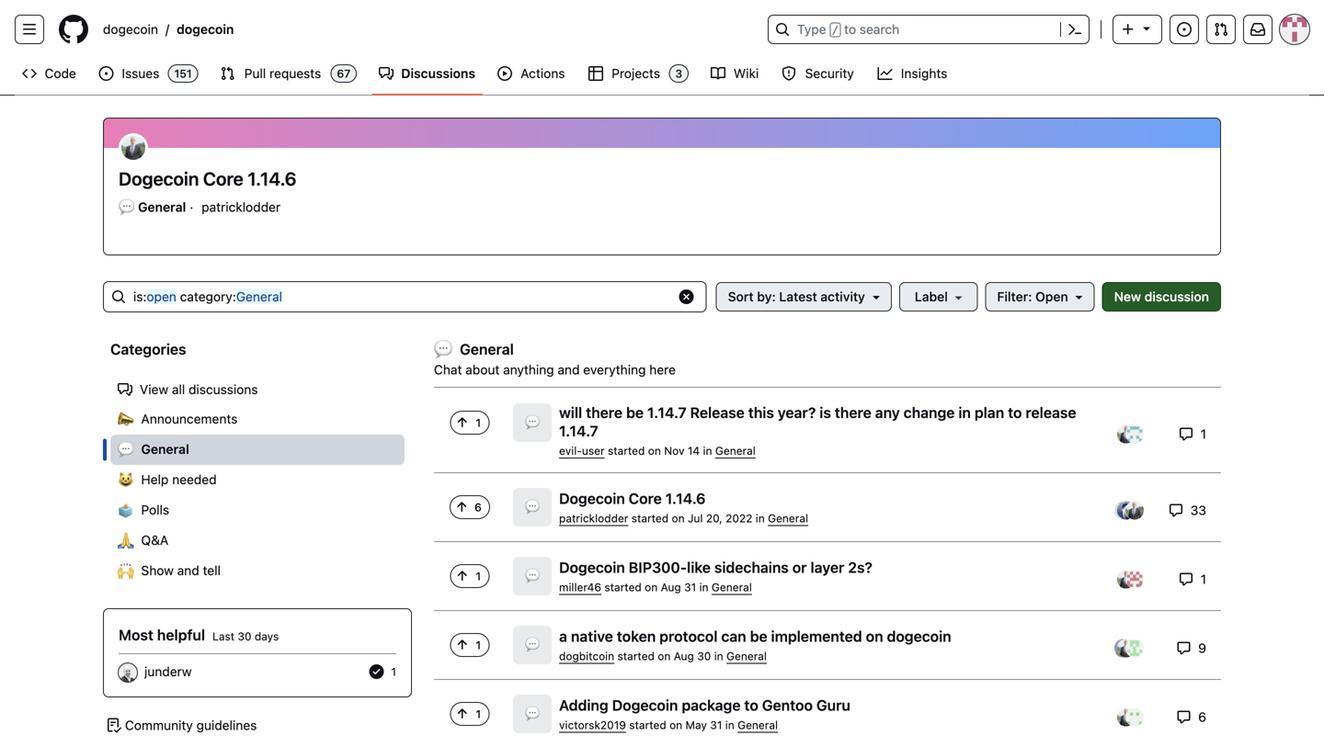 Task type: locate. For each thing, give the bounding box(es) containing it.
2 horizontal spatial dogecoin
[[887, 628, 951, 646]]

1 horizontal spatial 30
[[697, 650, 711, 663]]

most helpful last 30 days
[[119, 627, 279, 644]]

6 button
[[450, 496, 490, 543]]

list containing 📣
[[103, 368, 412, 594]]

Search all discussions text field
[[133, 282, 667, 312]]

be down everything
[[626, 404, 644, 422]]

1 horizontal spatial to
[[844, 22, 856, 37]]

on down protocol in the bottom of the page
[[658, 650, 671, 663]]

anything
[[503, 362, 554, 377]]

aug inside a native token protocol can be implemented on dogecoin dogbitcoin started on aug 30 in general
[[674, 650, 694, 663]]

miller46 link
[[559, 581, 601, 594]]

helpful
[[157, 627, 205, 644]]

to left gentoo
[[744, 697, 758, 715]]

dogecoin link up 151
[[169, 15, 241, 44]]

general down gentoo
[[738, 719, 778, 732]]

2 vertical spatial @patricklodder image
[[1117, 708, 1136, 727]]

0 horizontal spatial 1.14.6
[[248, 168, 297, 189]]

arrow up image for will
[[455, 416, 469, 430]]

graph image
[[878, 66, 892, 81]]

and
[[558, 362, 580, 377], [177, 563, 199, 578]]

aug down the bip300-
[[661, 581, 681, 594]]

1 1 link from the top
[[1179, 427, 1206, 442]]

30 inside a native token protocol can be implemented on dogecoin dogbitcoin started on aug 30 in general
[[697, 650, 711, 663]]

in left plan
[[959, 404, 971, 422]]

0 horizontal spatial is
[[133, 289, 143, 304]]

and right anything
[[558, 362, 580, 377]]

help
[[141, 472, 169, 487]]

general up about
[[460, 341, 514, 358]]

0 horizontal spatial triangle down image
[[1072, 290, 1087, 304]]

general link right the 2022
[[768, 512, 808, 525]]

1 horizontal spatial patricklodder
[[559, 512, 628, 525]]

2 horizontal spatial to
[[1008, 404, 1022, 422]]

@victorsk2019 image
[[1126, 708, 1144, 727]]

dogecoin link up 'issues'
[[96, 15, 165, 44]]

general down a native token protocol can be implemented on dogecoin link
[[726, 650, 767, 663]]

0 vertical spatial comment image
[[1169, 503, 1183, 518]]

comment image right @evil user image
[[1179, 427, 1193, 442]]

patricklodder right ·
[[202, 200, 281, 215]]

requests
[[269, 66, 321, 81]]

1.14.7 up nov
[[647, 404, 687, 422]]

dogecoin up miller46
[[559, 559, 625, 577]]

general link down dogecoin bip300-like sidechains or layer 2s? "link"
[[712, 581, 752, 594]]

1 horizontal spatial 31
[[710, 719, 722, 732]]

jul
[[688, 512, 703, 525]]

1 vertical spatial 31
[[710, 719, 722, 732]]

git pull request image
[[1214, 22, 1229, 37]]

general right the 2022
[[768, 512, 808, 525]]

1 vertical spatial patricklodder
[[559, 512, 628, 525]]

@miller46 image
[[1126, 570, 1144, 589]]

3 1 button from the top
[[450, 634, 490, 681]]

1 vertical spatial comment image
[[1177, 710, 1191, 725]]

3 arrow up image from the top
[[455, 638, 469, 653]]

6
[[475, 501, 482, 514], [1195, 710, 1206, 725]]

@patricklodder image for will there be 1.14.7 release this year? is there any change in plan to release 1.14.7
[[1117, 425, 1136, 444]]

general left ·
[[138, 200, 186, 215]]

dogecoin down patricklodder image
[[119, 168, 199, 189]]

@patricklodder image
[[1126, 501, 1144, 520], [1117, 570, 1136, 589], [1117, 708, 1136, 727]]

arrow up image inside 6 button
[[454, 500, 469, 515]]

comment image for will there be 1.14.7 release this year? is there any change in plan to release 1.14.7
[[1179, 427, 1193, 442]]

community guidelines
[[125, 718, 257, 733]]

new
[[1114, 289, 1141, 304]]

started down the bip300-
[[605, 581, 642, 594]]

general link down gentoo
[[738, 719, 778, 732]]

1 1 button from the top
[[450, 411, 490, 459]]

triangle down image
[[1139, 21, 1154, 35], [1072, 290, 1087, 304]]

nov
[[664, 445, 685, 457]]

4 arrow up image from the top
[[455, 707, 469, 722]]

started left may
[[629, 719, 666, 732]]

1.14.6 for patricklodder
[[666, 490, 706, 508]]

0 horizontal spatial core
[[203, 168, 243, 189]]

1 vertical spatial 30
[[697, 650, 711, 663]]

miller46
[[559, 581, 601, 594]]

categories
[[110, 341, 186, 358]]

1 button
[[450, 411, 490, 459], [450, 565, 490, 612], [450, 634, 490, 681], [450, 703, 490, 748]]

💬 right 6 button
[[525, 498, 540, 517]]

comment discussion image
[[379, 66, 394, 81], [118, 383, 132, 397]]

30 inside most helpful last 30 days
[[238, 630, 252, 643]]

on left nov
[[648, 445, 661, 457]]

30 right last
[[238, 630, 252, 643]]

1 horizontal spatial comment discussion image
[[379, 66, 394, 81]]

new discussion
[[1114, 289, 1209, 304]]

list containing 💬
[[434, 388, 1221, 748]]

@patricklodder image left 6 "link"
[[1117, 708, 1136, 727]]

: for is
[[143, 289, 147, 304]]

0 horizontal spatial 30
[[238, 630, 252, 643]]

💬 left about
[[434, 338, 452, 362]]

dogecoin
[[103, 22, 158, 37], [177, 22, 234, 37], [887, 628, 951, 646]]

latest
[[779, 289, 817, 304]]

and left the "tell"
[[177, 563, 199, 578]]

1 vertical spatial @patricklodder image
[[1117, 570, 1136, 589]]

0 horizontal spatial 6
[[475, 501, 482, 514]]

code image
[[22, 66, 37, 81]]

: for category
[[232, 289, 236, 304]]

general up 😺 help needed
[[141, 442, 189, 457]]

core inside dogecoin core 1.14.6 💬 general · patricklodder
[[203, 168, 243, 189]]

1 horizontal spatial 1.14.6
[[666, 490, 706, 508]]

general inside dogecoin core 1.14.6 💬 general · patricklodder
[[138, 200, 186, 215]]

💬 down 📣
[[118, 440, 134, 461]]

general down dogecoin bip300-like sidechains or layer 2s? "link"
[[712, 581, 752, 594]]

0 vertical spatial 31
[[684, 581, 696, 594]]

general link for started
[[768, 512, 808, 525]]

is
[[133, 289, 143, 304], [820, 404, 831, 422]]

🙏 q&a
[[118, 531, 169, 552]]

dogecoin for patricklodder
[[559, 490, 625, 508]]

1 vertical spatial 1.14.7
[[559, 423, 598, 440]]

comment image left 33
[[1169, 503, 1183, 518]]

2 vertical spatial to
[[744, 697, 758, 715]]

comment image left 9
[[1177, 641, 1191, 656]]

😺 help needed
[[118, 470, 217, 491]]

patricklodder
[[202, 200, 281, 215], [559, 512, 628, 525]]

1 button for dogecoin bip300-like sidechains or layer 2s?
[[450, 565, 490, 612]]

comment image for adding dogecoin package to gentoo guru
[[1177, 710, 1191, 725]]

arrow up image
[[455, 416, 469, 430], [454, 500, 469, 515], [455, 638, 469, 653], [455, 707, 469, 722]]

💬 general chat about anything and everything here
[[434, 338, 676, 377]]

git pull request image
[[220, 66, 235, 81]]

1 horizontal spatial triangle down image
[[1139, 21, 1154, 35]]

1 vertical spatial core
[[629, 490, 662, 508]]

1 horizontal spatial dogecoin link
[[169, 15, 241, 44]]

0 horizontal spatial dogecoin
[[103, 22, 158, 37]]

comment image inside 33 link
[[1169, 503, 1183, 518]]

to
[[844, 22, 856, 37], [1008, 404, 1022, 422], [744, 697, 758, 715]]

31
[[684, 581, 696, 594], [710, 719, 722, 732]]

2 vertical spatial comment image
[[1177, 641, 1191, 656]]

30 down protocol in the bottom of the page
[[697, 650, 711, 663]]

0 vertical spatial 1.14.6
[[248, 168, 297, 189]]

homepage image
[[59, 15, 88, 44]]

on down the bip300-
[[645, 581, 658, 594]]

bip300-
[[629, 559, 687, 577]]

started left jul
[[631, 512, 669, 525]]

1 vertical spatial to
[[1008, 404, 1022, 422]]

be
[[626, 404, 644, 422], [750, 628, 767, 646]]

triangle down image right plus image on the top right of the page
[[1139, 21, 1154, 35]]

check circle fill image
[[369, 665, 384, 679]]

1.14.7 up evil-user link
[[559, 423, 598, 440]]

: right search image
[[143, 289, 147, 304]]

0 vertical spatial patricklodder
[[202, 200, 281, 215]]

patricklodder down user
[[559, 512, 628, 525]]

comment image inside 6 "link"
[[1177, 710, 1191, 725]]

1 vertical spatial be
[[750, 628, 767, 646]]

there
[[586, 404, 623, 422], [835, 404, 872, 422]]

151
[[174, 67, 192, 80]]

0 horizontal spatial patricklodder
[[202, 200, 281, 215]]

table image
[[588, 66, 603, 81]]

discussions link
[[372, 60, 483, 87]]

@patricklodder image for a native token protocol can be implemented on dogecoin
[[1117, 639, 1136, 658]]

0 vertical spatial and
[[558, 362, 580, 377]]

4 1 button from the top
[[450, 703, 490, 748]]

in down can
[[714, 650, 723, 663]]

general link down a native token protocol can be implemented on dogecoin link
[[726, 650, 767, 663]]

days
[[255, 630, 279, 643]]

14
[[688, 445, 700, 457]]

code link
[[15, 60, 84, 87]]

notifications image
[[1251, 22, 1265, 37]]

be inside a native token protocol can be implemented on dogecoin dogbitcoin started on aug 30 in general
[[750, 628, 767, 646]]

comment image for dogecoin bip300-like sidechains or layer 2s?
[[1179, 572, 1193, 587]]

comment image for dogecoin core 1.14.6
[[1169, 503, 1183, 518]]

and inside the 💬 general chat about anything and everything here
[[558, 362, 580, 377]]

evil-user link
[[559, 445, 605, 457]]

0 vertical spatial core
[[203, 168, 243, 189]]

0 horizontal spatial 31
[[684, 581, 696, 594]]

comment image
[[1179, 427, 1193, 442], [1179, 572, 1193, 587], [1177, 641, 1191, 656]]

to right plan
[[1008, 404, 1022, 422]]

31 down like on the right of the page
[[684, 581, 696, 594]]

0 horizontal spatial :
[[143, 289, 147, 304]]

1 horizontal spatial :
[[232, 289, 236, 304]]

general inside adding dogecoin package to gentoo guru victorsk2019 started on may 31 in general
[[738, 719, 778, 732]]

1 vertical spatial triangle down image
[[1072, 290, 1087, 304]]

1.14.6 for 💬
[[248, 168, 297, 189]]

list containing dogecoin / dogecoin
[[96, 15, 757, 44]]

6 link
[[1177, 710, 1206, 725]]

1.14.6 inside dogecoin core 1.14.6 💬 general · patricklodder
[[248, 168, 297, 189]]

1 vertical spatial @patricklodder image
[[1117, 639, 1136, 658]]

general link for or
[[712, 581, 752, 594]]

general link for can
[[726, 650, 767, 663]]

31 inside dogecoin bip300-like sidechains or layer 2s? miller46 started on aug 31 in general
[[684, 581, 696, 594]]

dogecoin inside dogecoin bip300-like sidechains or layer 2s? miller46 started on aug 31 in general
[[559, 559, 625, 577]]

1.14.6 inside dogecoin core 1.14.6 patricklodder started on jul 20, 2022 in general
[[666, 490, 706, 508]]

there left any
[[835, 404, 872, 422]]

triangle down image right 'open'
[[1072, 290, 1087, 304]]

and inside 🙌 show and tell
[[177, 563, 199, 578]]

general inside dogecoin core 1.14.6 patricklodder started on jul 20, 2022 in general
[[768, 512, 808, 525]]

search
[[860, 22, 900, 37]]

0 vertical spatial patricklodder link
[[202, 198, 281, 217]]

1 horizontal spatial dogecoin
[[177, 22, 234, 37]]

1 horizontal spatial patricklodder link
[[559, 512, 628, 525]]

/ for type
[[832, 24, 839, 37]]

is right year? on the bottom right of page
[[820, 404, 831, 422]]

1 vertical spatial patricklodder link
[[559, 512, 628, 525]]

general inside the 💬 general
[[141, 442, 189, 457]]

in down like on the right of the page
[[699, 581, 709, 594]]

last
[[212, 630, 235, 643]]

user
[[582, 445, 605, 457]]

/ inside "type / to search"
[[832, 24, 839, 37]]

list
[[96, 15, 757, 44], [103, 368, 412, 594], [434, 388, 1221, 748]]

dogecoin down user
[[559, 490, 625, 508]]

on inside dogecoin bip300-like sidechains or layer 2s? miller46 started on aug 31 in general
[[645, 581, 658, 594]]

💬 left miller46 link
[[525, 567, 540, 586]]

0 vertical spatial @patricklodder image
[[1117, 425, 1136, 444]]

comment discussion image right "67"
[[379, 66, 394, 81]]

1 link for dogecoin bip300-like sidechains or layer 2s?
[[1179, 572, 1206, 587]]

is right search image
[[133, 289, 143, 304]]

2 arrow up image from the top
[[454, 500, 469, 515]]

core inside dogecoin core 1.14.6 patricklodder started on jul 20, 2022 in general
[[629, 490, 662, 508]]

dogecoin core 1.14.6 patricklodder started on jul 20, 2022 in general
[[559, 490, 808, 525]]

@patricklodder image left 33 link
[[1126, 501, 1144, 520]]

1 vertical spatial aug
[[674, 650, 694, 663]]

1 horizontal spatial /
[[832, 24, 839, 37]]

patricklodder link right ·
[[202, 198, 281, 217]]

1 link right @miller46 image
[[1179, 572, 1206, 587]]

chat
[[434, 362, 462, 377]]

0 vertical spatial 30
[[238, 630, 252, 643]]

on left jul
[[672, 512, 685, 525]]

comment discussion image left view
[[118, 383, 132, 397]]

🙌 show and tell
[[118, 561, 221, 582]]

1 button for will there be 1.14.7 release this year? is there any change in plan to release 1.14.7
[[450, 411, 490, 459]]

0 vertical spatial comment discussion image
[[379, 66, 394, 81]]

adding dogecoin package to gentoo guru victorsk2019 started on may 31 in general
[[559, 697, 851, 732]]

core for 💬
[[203, 168, 243, 189]]

2 @patricklodder image from the top
[[1117, 639, 1136, 658]]

general inside 'will there be 1.14.7 release this year? is there any change in plan to release 1.14.7 evil-user started on nov 14 in general'
[[715, 445, 756, 457]]

checklist image
[[107, 718, 121, 733]]

@dogbitcoin image
[[1126, 639, 1144, 658]]

1
[[476, 417, 481, 429], [1197, 427, 1206, 442], [476, 570, 481, 583], [1197, 572, 1206, 587], [476, 639, 481, 652], [391, 666, 396, 679], [476, 708, 481, 721]]

2 1 link from the top
[[1179, 572, 1206, 587]]

1 horizontal spatial and
[[558, 362, 580, 377]]

on inside adding dogecoin package to gentoo guru victorsk2019 started on may 31 in general
[[669, 719, 682, 732]]

1.14.7
[[647, 404, 687, 422], [559, 423, 598, 440]]

comment image right @miller46 image
[[1179, 572, 1193, 587]]

1 horizontal spatial is
[[820, 404, 831, 422]]

1 link
[[1179, 427, 1206, 442], [1179, 572, 1206, 587]]

shield image
[[782, 66, 796, 81]]

will there be 1.14.7 release this year? is there any change in plan to release 1.14.7 evil-user started on nov 14 in general
[[559, 404, 1076, 457]]

1 vertical spatial 1 link
[[1179, 572, 1206, 587]]

1 horizontal spatial be
[[750, 628, 767, 646]]

patricklodder link down user
[[559, 512, 628, 525]]

year?
[[778, 404, 816, 422]]

label
[[915, 289, 951, 304]]

triangle down image inside "filter: open" popup button
[[1072, 290, 1087, 304]]

1 button for adding dogecoin package to gentoo guru
[[450, 703, 490, 748]]

category : general
[[180, 289, 282, 304]]

everything
[[583, 362, 646, 377]]

0 horizontal spatial to
[[744, 697, 758, 715]]

plus image
[[1121, 22, 1136, 37]]

💬 down patricklodder image
[[119, 197, 135, 218]]

/ inside dogecoin / dogecoin
[[165, 22, 169, 37]]

adding dogecoin package to gentoo guru link
[[559, 697, 851, 715]]

@patricklodder image up @paulvu image
[[1117, 425, 1136, 444]]

0 horizontal spatial be
[[626, 404, 644, 422]]

0 horizontal spatial and
[[177, 563, 199, 578]]

0 horizontal spatial there
[[586, 404, 623, 422]]

to left search
[[844, 22, 856, 37]]

0 vertical spatial 1.14.7
[[647, 404, 687, 422]]

0 vertical spatial 6
[[475, 501, 482, 514]]

actions link
[[490, 60, 574, 87]]

0 vertical spatial comment image
[[1179, 427, 1193, 442]]

1 @patricklodder image from the top
[[1117, 425, 1136, 444]]

0 vertical spatial @patricklodder image
[[1126, 501, 1144, 520]]

discussion
[[1145, 289, 1209, 304]]

1 vertical spatial comment discussion image
[[118, 383, 132, 397]]

patricklodder link
[[202, 198, 281, 217], [559, 512, 628, 525]]

filter:
[[997, 289, 1032, 304]]

dogecoin / dogecoin
[[103, 22, 234, 37]]

@patricklodder image left 9 link
[[1117, 639, 1136, 658]]

31 right may
[[710, 719, 722, 732]]

dogecoin for sidechains
[[559, 559, 625, 577]]

1 horizontal spatial there
[[835, 404, 872, 422]]

be right can
[[750, 628, 767, 646]]

community
[[125, 718, 193, 733]]

on left may
[[669, 719, 682, 732]]

2022
[[726, 512, 753, 525]]

1 horizontal spatial 6
[[1195, 710, 1206, 725]]

comment image
[[1169, 503, 1183, 518], [1177, 710, 1191, 725]]

: right open
[[232, 289, 236, 304]]

1 horizontal spatial core
[[629, 490, 662, 508]]

0 horizontal spatial comment discussion image
[[118, 383, 132, 397]]

about
[[466, 362, 500, 377]]

2 : from the left
[[232, 289, 236, 304]]

general right category in the left top of the page
[[236, 289, 282, 304]]

started right user
[[608, 445, 645, 457]]

1 vertical spatial and
[[177, 563, 199, 578]]

open
[[147, 289, 176, 304]]

aug down protocol in the bottom of the page
[[674, 650, 694, 663]]

aug
[[661, 581, 681, 594], [674, 650, 694, 663]]

1 vertical spatial is
[[820, 404, 831, 422]]

@patricklodder image for dogecoin bip300-like sidechains or layer 2s?
[[1117, 570, 1136, 589]]

general right '14'
[[715, 445, 756, 457]]

2 1 button from the top
[[450, 565, 490, 612]]

wiki link
[[704, 60, 767, 87]]

started down token at the bottom of page
[[618, 650, 655, 663]]

dogecoin up victorsk2019 "link" on the bottom of page
[[612, 697, 678, 715]]

open
[[1035, 289, 1068, 304]]

general link right '14'
[[715, 445, 756, 457]]

0 horizontal spatial dogecoin link
[[96, 15, 165, 44]]

6 inside button
[[475, 501, 482, 514]]

0 vertical spatial 1 link
[[1179, 427, 1206, 442]]

@patricklodder image
[[1117, 425, 1136, 444], [1117, 639, 1136, 658]]

0 vertical spatial aug
[[661, 581, 681, 594]]

1 arrow up image from the top
[[455, 416, 469, 430]]

comment image right @victorsk2019 icon at the bottom
[[1177, 710, 1191, 725]]

dogecoin
[[119, 168, 199, 189], [559, 490, 625, 508], [559, 559, 625, 577], [612, 697, 678, 715]]

issue opened image
[[99, 66, 113, 81]]

in right the 2022
[[756, 512, 765, 525]]

pull
[[244, 66, 266, 81]]

there right will
[[586, 404, 623, 422]]

in inside adding dogecoin package to gentoo guru victorsk2019 started on may 31 in general
[[725, 719, 734, 732]]

started inside dogecoin core 1.14.6 patricklodder started on jul 20, 2022 in general
[[631, 512, 669, 525]]

dogecoin inside dogecoin core 1.14.6 💬 general · patricklodder
[[119, 168, 199, 189]]

1 link right @evil user image
[[1179, 427, 1206, 442]]

will there be 1.14.7 release this year? is there any change in plan to release 1.14.7 link
[[559, 404, 1092, 440]]

1 vertical spatial 1.14.6
[[666, 490, 706, 508]]

1 : from the left
[[143, 289, 147, 304]]

/ for dogecoin
[[165, 22, 169, 37]]

discussions
[[401, 66, 475, 81]]

comment image inside 9 link
[[1177, 641, 1191, 656]]

📣
[[118, 409, 134, 431]]

0 horizontal spatial /
[[165, 22, 169, 37]]

0 vertical spatial be
[[626, 404, 644, 422]]

1 vertical spatial comment image
[[1179, 572, 1193, 587]]

triangle down image
[[869, 290, 884, 304]]

dogecoin inside dogecoin core 1.14.6 patricklodder started on jul 20, 2022 in general
[[559, 490, 625, 508]]

in inside dogecoin core 1.14.6 patricklodder started on jul 20, 2022 in general
[[756, 512, 765, 525]]

in down package
[[725, 719, 734, 732]]

@patricklodder image down @paulvu image
[[1117, 570, 1136, 589]]

dogecoin core 1.14.6 💬 general · patricklodder
[[119, 168, 297, 218]]



Task type: vqa. For each thing, say whether or not it's contained in the screenshot.
THE BIONICGPT CAN RUN ON YOUR LAPTOP OR SCALE INTO THE DATA CENTER.
no



Task type: describe. For each thing, give the bounding box(es) containing it.
victorsk2019
[[559, 719, 626, 732]]

core for patricklodder
[[629, 490, 662, 508]]

in inside a native token protocol can be implemented on dogecoin dogbitcoin started on aug 30 in general
[[714, 650, 723, 663]]

general link for gentoo
[[738, 719, 778, 732]]

sort
[[728, 289, 754, 304]]

0 vertical spatial is
[[133, 289, 143, 304]]

insights link
[[870, 60, 956, 87]]

on right implemented
[[866, 628, 883, 646]]

3
[[675, 67, 682, 80]]

package
[[682, 697, 741, 715]]

most
[[119, 627, 153, 644]]

a native token protocol can be implemented on dogecoin dogbitcoin started on aug 30 in general
[[559, 628, 951, 663]]

view all discussions
[[140, 382, 258, 397]]

category
[[180, 289, 232, 304]]

dogbitcoin link
[[559, 650, 614, 663]]

1 button for a native token protocol can be implemented on dogecoin
[[450, 634, 490, 681]]

1 dogecoin link from the left
[[96, 15, 165, 44]]

guidelines
[[196, 718, 257, 733]]

2s?
[[848, 559, 873, 577]]

here
[[649, 362, 676, 377]]

a native token protocol can be implemented on dogecoin link
[[559, 628, 951, 646]]

💬 left a
[[525, 636, 540, 655]]

implemented
[[771, 628, 862, 646]]

sort by: latest activity
[[728, 289, 865, 304]]

guru
[[816, 697, 851, 715]]

on inside 'will there be 1.14.7 release this year? is there any change in plan to release 1.14.7 evil-user started on nov 14 in general'
[[648, 445, 661, 457]]

1 there from the left
[[586, 404, 623, 422]]

pull requests
[[244, 66, 321, 81]]

x circle fill image
[[679, 290, 694, 304]]

·
[[190, 200, 193, 215]]

started inside dogecoin bip300-like sidechains or layer 2s? miller46 started on aug 31 in general
[[605, 581, 642, 594]]

command palette image
[[1068, 22, 1082, 37]]

0 horizontal spatial patricklodder link
[[202, 198, 281, 217]]

0 horizontal spatial 1.14.7
[[559, 423, 598, 440]]

filter: open
[[997, 289, 1068, 304]]

@paulvu image
[[1117, 501, 1136, 520]]

this
[[748, 404, 774, 422]]

general inside dogecoin bip300-like sidechains or layer 2s? miller46 started on aug 31 in general
[[712, 581, 752, 594]]

1 link for will there be 1.14.7 release this year? is there any change in plan to release 1.14.7
[[1179, 427, 1206, 442]]

🗳️ polls
[[118, 501, 169, 522]]

dogecoin bip300-like sidechains or layer 2s? link
[[559, 559, 873, 577]]

🗳️
[[118, 501, 134, 522]]

change
[[904, 404, 955, 422]]

💬 left adding
[[525, 705, 540, 724]]

2 dogecoin link from the left
[[169, 15, 241, 44]]

actions
[[521, 66, 565, 81]]

show
[[141, 563, 174, 578]]

33
[[1187, 503, 1206, 518]]

announcements
[[141, 412, 238, 427]]

release
[[1026, 404, 1076, 422]]

can
[[721, 628, 746, 646]]

📣 announcements
[[118, 409, 238, 431]]

junderw link
[[144, 664, 192, 679]]

0 vertical spatial triangle down image
[[1139, 21, 1154, 35]]

book image
[[711, 66, 726, 81]]

arrow up image for dogecoin
[[454, 500, 469, 515]]

arrow up image for a
[[455, 638, 469, 653]]

dogecoin bip300-like sidechains or layer 2s? miller46 started on aug 31 in general
[[559, 559, 873, 594]]

arrow up image for adding
[[455, 707, 469, 722]]

on inside dogecoin core 1.14.6 patricklodder started on jul 20, 2022 in general
[[672, 512, 685, 525]]

1 vertical spatial dogecoin core 1.14.6 link
[[559, 490, 706, 508]]

comment discussion image inside view all discussions 'link'
[[118, 383, 132, 397]]

security
[[805, 66, 854, 81]]

general link for release
[[715, 445, 756, 457]]

to inside 'will there be 1.14.7 release this year? is there any change in plan to release 1.14.7 evil-user started on nov 14 in general'
[[1008, 404, 1022, 422]]

31 inside adding dogecoin package to gentoo guru victorsk2019 started on may 31 in general
[[710, 719, 722, 732]]

victorsk2019 link
[[559, 719, 626, 732]]

0 vertical spatial to
[[844, 22, 856, 37]]

code
[[45, 66, 76, 81]]

community guidelines link
[[103, 712, 412, 739]]

general inside a native token protocol can be implemented on dogecoin dogbitcoin started on aug 30 in general
[[726, 650, 767, 663]]

in right '14'
[[703, 445, 712, 457]]

😺
[[118, 470, 134, 491]]

patricklodder inside dogecoin core 1.14.6 💬 general · patricklodder
[[202, 200, 281, 215]]

67
[[337, 67, 351, 80]]

type / to search
[[797, 22, 900, 37]]

view all discussions link
[[110, 375, 405, 405]]

needed
[[172, 472, 217, 487]]

@junderw image
[[119, 664, 137, 682]]

insights
[[901, 66, 948, 81]]

projects
[[612, 66, 660, 81]]

security link
[[774, 60, 863, 87]]

may
[[686, 719, 707, 732]]

2 there from the left
[[835, 404, 872, 422]]

type
[[797, 22, 826, 37]]

adding
[[559, 697, 608, 715]]

evil-
[[559, 445, 582, 457]]

token
[[617, 628, 656, 646]]

release
[[690, 404, 745, 422]]

issue opened image
[[1177, 22, 1192, 37]]

💬 inside the 💬 general chat about anything and everything here
[[434, 338, 452, 362]]

like
[[687, 559, 711, 577]]

patricklodder image
[[119, 133, 148, 163]]

comment image for a native token protocol can be implemented on dogecoin
[[1177, 641, 1191, 656]]

started inside adding dogecoin package to gentoo guru victorsk2019 started on may 31 in general
[[629, 719, 666, 732]]

new discussion link
[[1102, 282, 1221, 312]]

@evil user image
[[1126, 425, 1144, 444]]

search image
[[111, 290, 126, 304]]

polls
[[141, 503, 169, 518]]

patricklodder inside dogecoin core 1.14.6 patricklodder started on jul 20, 2022 in general
[[559, 512, 628, 525]]

a
[[559, 628, 567, 646]]

@patricklodder image for adding dogecoin package to gentoo guru
[[1117, 708, 1136, 727]]

to inside adding dogecoin package to gentoo guru victorsk2019 started on may 31 in general
[[744, 697, 758, 715]]

aug inside dogecoin bip300-like sidechains or layer 2s? miller46 started on aug 31 in general
[[661, 581, 681, 594]]

is inside 'will there be 1.14.7 release this year? is there any change in plan to release 1.14.7 evil-user started on nov 14 in general'
[[820, 404, 831, 422]]

be inside 'will there be 1.14.7 release this year? is there any change in plan to release 1.14.7 evil-user started on nov 14 in general'
[[626, 404, 644, 422]]

dogbitcoin
[[559, 650, 614, 663]]

arrow up image
[[455, 569, 469, 584]]

play image
[[497, 66, 512, 81]]

gentoo
[[762, 697, 813, 715]]

comment discussion image inside "discussions" link
[[379, 66, 394, 81]]

started inside 'will there be 1.14.7 release this year? is there any change in plan to release 1.14.7 evil-user started on nov 14 in general'
[[608, 445, 645, 457]]

🙌
[[118, 561, 134, 582]]

will
[[559, 404, 582, 422]]

dogecoin for 💬
[[119, 168, 199, 189]]

💬 inside dogecoin core 1.14.6 💬 general · patricklodder
[[119, 197, 135, 218]]

filter: open button
[[985, 282, 1095, 312]]

dogecoin inside adding dogecoin package to gentoo guru victorsk2019 started on may 31 in general
[[612, 697, 678, 715]]

sidechains
[[714, 559, 789, 577]]

1 horizontal spatial 1.14.7
[[647, 404, 687, 422]]

native
[[571, 628, 613, 646]]

in inside dogecoin bip300-like sidechains or layer 2s? miller46 started on aug 31 in general
[[699, 581, 709, 594]]

9
[[1195, 641, 1206, 656]]

1 vertical spatial 6
[[1195, 710, 1206, 725]]

💬 left will
[[525, 413, 540, 433]]

🙏
[[118, 531, 134, 552]]

junderw
[[144, 664, 192, 679]]

tell
[[203, 563, 221, 578]]

0 vertical spatial dogecoin core 1.14.6 link
[[119, 167, 1206, 190]]

dogecoin inside a native token protocol can be implemented on dogecoin dogbitcoin started on aug 30 in general
[[887, 628, 951, 646]]

started inside a native token protocol can be implemented on dogecoin dogbitcoin started on aug 30 in general
[[618, 650, 655, 663]]

layer
[[811, 559, 844, 577]]

general inside the 💬 general chat about anything and everything here
[[460, 341, 514, 358]]

💬 general
[[118, 440, 189, 461]]



